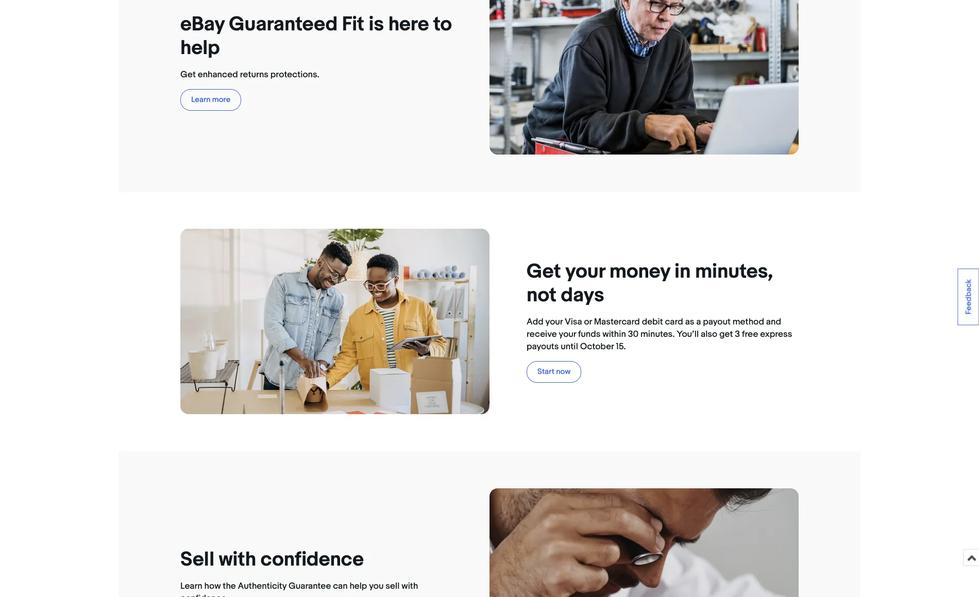 Task type: locate. For each thing, give the bounding box(es) containing it.
you
[[369, 582, 384, 592]]

learn up the confidence.
[[181, 582, 203, 592]]

not
[[527, 283, 557, 308]]

help
[[181, 36, 220, 60], [350, 582, 367, 592]]

your
[[566, 260, 606, 284], [546, 317, 563, 327], [559, 329, 577, 340]]

learn how the authenticity guarantee can help you sell with confidence.
[[181, 582, 418, 598]]

also
[[701, 329, 718, 340]]

0 vertical spatial learn
[[191, 95, 211, 105]]

to
[[434, 12, 452, 36]]

0 vertical spatial your
[[566, 260, 606, 284]]

with
[[219, 548, 256, 572], [402, 582, 418, 592]]

debit
[[642, 317, 664, 327]]

0 vertical spatial help
[[181, 36, 220, 60]]

get enhanced returns protections.
[[181, 69, 320, 80]]

your up receive
[[546, 317, 563, 327]]

15.
[[616, 342, 626, 352]]

fit
[[342, 12, 365, 36]]

get inside get your money in minutes, not days
[[527, 260, 561, 284]]

how
[[205, 582, 221, 592]]

confidence.
[[181, 594, 229, 598]]

3
[[736, 329, 741, 340]]

a man examining a watch image
[[490, 489, 799, 598]]

1 horizontal spatial help
[[350, 582, 367, 592]]

0 vertical spatial with
[[219, 548, 256, 572]]

30
[[628, 329, 639, 340]]

express
[[761, 329, 793, 340]]

your for get
[[566, 260, 606, 284]]

learn more
[[191, 95, 231, 105]]

1 vertical spatial help
[[350, 582, 367, 592]]

1 vertical spatial learn
[[181, 582, 203, 592]]

a
[[697, 317, 702, 327]]

with right sell
[[402, 582, 418, 592]]

ebay guaranteed fit is here to help
[[181, 12, 452, 60]]

with up the
[[219, 548, 256, 572]]

within
[[603, 329, 627, 340]]

free
[[743, 329, 759, 340]]

get left enhanced at top
[[181, 69, 196, 80]]

1 horizontal spatial get
[[527, 260, 561, 284]]

learn inside learn how the authenticity guarantee can help you sell with confidence.
[[181, 582, 203, 592]]

minutes,
[[696, 260, 774, 284]]

0 horizontal spatial help
[[181, 36, 220, 60]]

feedback
[[964, 280, 974, 315]]

receive
[[527, 329, 557, 340]]

payouts
[[527, 342, 559, 352]]

0 horizontal spatial get
[[181, 69, 196, 80]]

guaranteed
[[229, 12, 338, 36]]

your right the not
[[566, 260, 606, 284]]

1 horizontal spatial with
[[402, 582, 418, 592]]

learn
[[191, 95, 211, 105], [181, 582, 203, 592]]

get up add
[[527, 260, 561, 284]]

learn more link
[[181, 89, 242, 111]]

learn left more
[[191, 95, 211, 105]]

get
[[720, 329, 734, 340]]

method
[[733, 317, 765, 327]]

visa
[[565, 317, 583, 327]]

1 vertical spatial get
[[527, 260, 561, 284]]

start
[[538, 367, 555, 377]]

help inside learn how the authenticity guarantee can help you sell with confidence.
[[350, 582, 367, 592]]

in
[[675, 260, 691, 284]]

your up until
[[559, 329, 577, 340]]

funds
[[579, 329, 601, 340]]

0 vertical spatial get
[[181, 69, 196, 80]]

1 vertical spatial with
[[402, 582, 418, 592]]

get
[[181, 69, 196, 80], [527, 260, 561, 284]]

sell
[[181, 548, 215, 572]]

minutes.
[[641, 329, 675, 340]]

help inside ebay guaranteed fit is here to help
[[181, 36, 220, 60]]

help up enhanced at top
[[181, 36, 220, 60]]

help for learn how the authenticity guarantee can help you sell with confidence.
[[350, 582, 367, 592]]

1 vertical spatial your
[[546, 317, 563, 327]]

help left you
[[350, 582, 367, 592]]

feedback link
[[958, 269, 980, 326]]

your inside get your money in minutes, not days
[[566, 260, 606, 284]]

days
[[561, 283, 605, 308]]



Task type: describe. For each thing, give the bounding box(es) containing it.
learn for learn how the authenticity guarantee can help you sell with confidence.
[[181, 582, 203, 592]]

learn for learn more
[[191, 95, 211, 105]]

the
[[223, 582, 236, 592]]

start now
[[538, 367, 571, 377]]

ebay
[[181, 12, 225, 36]]

card
[[666, 317, 684, 327]]

or
[[585, 317, 593, 327]]

get for get enhanced returns protections.
[[181, 69, 196, 80]]

more
[[212, 95, 231, 105]]

as
[[686, 317, 695, 327]]

start now link
[[527, 361, 582, 383]]

your for add
[[546, 317, 563, 327]]

and
[[767, 317, 782, 327]]

get your money in minutes, not days
[[527, 260, 774, 308]]

with inside learn how the authenticity guarantee can help you sell with confidence.
[[402, 582, 418, 592]]

now
[[557, 367, 571, 377]]

add your visa or mastercard debit card as a payout method and receive your funds within 30 minutes. you'll also get 3 free express payouts until october 15.
[[527, 317, 793, 352]]

0 horizontal spatial with
[[219, 548, 256, 572]]

can
[[333, 582, 348, 592]]

protections.
[[271, 69, 320, 80]]

is
[[369, 12, 384, 36]]

2 vertical spatial your
[[559, 329, 577, 340]]

an older man with medium-length gray hair staring pensively at a silver laptop screen. he's wearing a black crew neck sweater over a blue and white checkered shirt. the background is a blurred workshop with wall mounts and shelving units. image
[[490, 0, 799, 155]]

until
[[561, 342, 579, 352]]

october
[[581, 342, 614, 352]]

help for ebay guaranteed fit is here to help
[[181, 36, 220, 60]]

guarantee
[[289, 582, 331, 592]]

payout
[[704, 317, 731, 327]]

enhanced
[[198, 69, 238, 80]]

you'll
[[677, 329, 699, 340]]

confidence
[[261, 548, 364, 572]]

sell
[[386, 582, 400, 592]]

sell with confidence
[[181, 548, 364, 572]]

get for get your money in minutes, not days
[[527, 260, 561, 284]]

here
[[389, 12, 429, 36]]

authenticity
[[238, 582, 287, 592]]

add
[[527, 317, 544, 327]]

money
[[610, 260, 671, 284]]

returns
[[240, 69, 269, 80]]

mastercard
[[594, 317, 640, 327]]



Task type: vqa. For each thing, say whether or not it's contained in the screenshot.
guaranteed
yes



